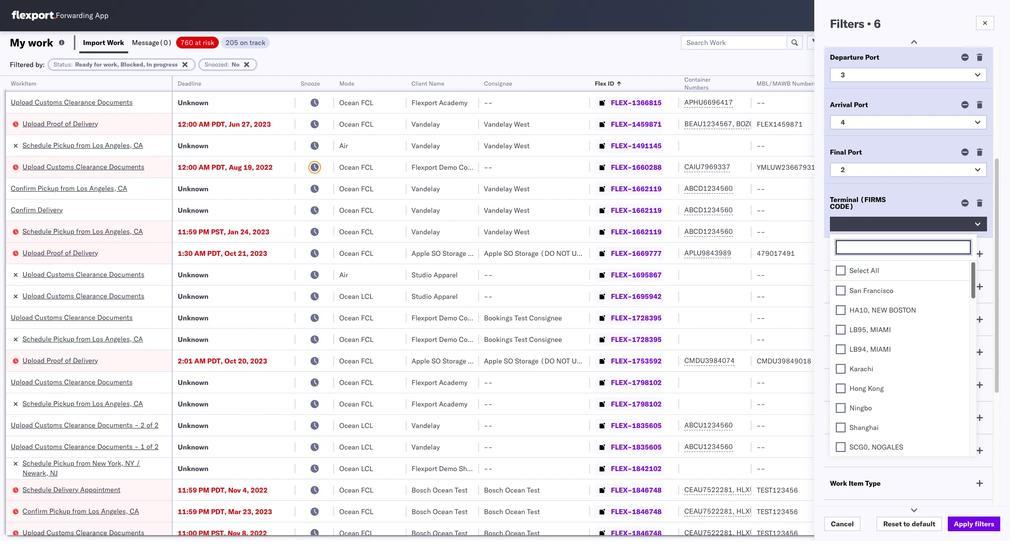 Task type: describe. For each thing, give the bounding box(es) containing it.
2 bookings from the top
[[484, 335, 513, 344]]

file exception
[[843, 38, 889, 47]]

actions
[[970, 80, 990, 87]]

1 vertical spatial confirm pickup from los angeles, ca
[[23, 507, 139, 516]]

nov for 4,
[[228, 486, 241, 495]]

flex
[[596, 80, 607, 87]]

studio for ocean lcl
[[412, 292, 432, 301]]

2 flexport from the top
[[412, 163, 438, 172]]

4 unknown from the top
[[178, 206, 209, 215]]

5 vandelay west from the top
[[484, 227, 530, 236]]

12 flex- from the top
[[611, 335, 633, 344]]

ceau7522281, for 11:00 pm pst, nov 8, 2022
[[685, 529, 735, 538]]

mbl/mawb numbers button
[[752, 78, 882, 88]]

pst, for nov
[[211, 529, 226, 538]]

quoted
[[831, 348, 855, 357]]

work inside button
[[107, 38, 124, 47]]

1:30 am pdt, oct 21, 2023
[[178, 249, 267, 258]]

2023 for 12:00 am pdt, jun 27, 2023
[[254, 120, 271, 129]]

proof for 1:30 am pdt, oct 21, 2023
[[47, 249, 63, 257]]

upload proof of delivery for 1:30 am pdt, oct 21, 2023
[[23, 249, 98, 257]]

gaurav for ymluw236679313
[[897, 163, 919, 172]]

kong
[[869, 384, 884, 393]]

oct for 20,
[[225, 357, 236, 366]]

2 west from the top
[[514, 141, 530, 150]]

apply filters button
[[949, 517, 1001, 532]]

(0)
[[159, 38, 172, 47]]

upload customs clearance documents button for flex-1366815
[[11, 97, 133, 108]]

upload proof of delivery link for 1:30
[[23, 248, 98, 258]]

workitem button
[[6, 78, 162, 88]]

11:59 pm pst, jan 24, 2023
[[178, 227, 270, 236]]

0 vertical spatial confirm pickup from los angeles, ca link
[[11, 183, 127, 193]]

for
[[853, 512, 863, 521]]

schedule pickup from new york, ny / newark, nj
[[23, 459, 140, 478]]

hlxu8034992 for 11:59 pm pdt, mar 23, 2023
[[789, 507, 837, 516]]

ceau7522281, hlxu6269489, hlxu8034992 for 11:59 pm pdt, mar 23, 2023
[[685, 507, 837, 516]]

shipper
[[459, 465, 483, 473]]

2 fcl from the top
[[361, 120, 374, 129]]

10 unknown from the top
[[178, 400, 209, 409]]

filtered by:
[[10, 60, 45, 69]]

4 flexport from the top
[[412, 335, 438, 344]]

upload customs clearance documents button for flex-1798102
[[11, 377, 133, 388]]

23,
[[243, 508, 254, 516]]

2 bookings test consignee from the top
[[484, 335, 562, 344]]

pickup for schedule pickup from new york, ny / newark, nj link
[[53, 459, 74, 468]]

2 flex-1728395 from the top
[[611, 335, 662, 344]]

arrival date
[[831, 414, 870, 423]]

container numbers
[[685, 76, 711, 91]]

on
[[240, 38, 248, 47]]

ningbo
[[850, 404, 873, 413]]

my
[[10, 36, 25, 49]]

age
[[1002, 227, 1011, 236]]

aug
[[229, 163, 242, 172]]

1 vandelay west from the top
[[484, 120, 530, 129]]

clearance inside upload customs clearance documents - 1 of 2 link
[[64, 442, 96, 451]]

gaurav for --
[[897, 443, 919, 452]]

schedule for schedule pickup from new york, ny / newark, nj link
[[23, 459, 52, 468]]

clearance inside upload customs clearance documents - 2 of 2 link
[[64, 421, 96, 430]]

upload customs clearance documents - 2 of 2
[[11, 421, 159, 430]]

filters
[[831, 16, 865, 31]]

9 fcl from the top
[[361, 335, 374, 344]]

2 flex-1798102 from the top
[[611, 400, 662, 409]]

nov for 8,
[[228, 529, 241, 538]]

7 ocean fcl from the top
[[339, 249, 374, 258]]

(firms
[[861, 195, 887, 204]]

ca for fourth schedule pickup from los angeles, ca link from the bottom
[[134, 141, 143, 150]]

11:59 for 11:59 pm pdt, nov 4, 2022
[[178, 486, 197, 495]]

am for 12:00 am pdt, aug 19, 2022
[[199, 163, 210, 172]]

1 flexport from the top
[[412, 98, 438, 107]]

pm for 11:59 pm pst, jan 24, 2023
[[199, 227, 209, 236]]

4 demo from the top
[[439, 465, 457, 473]]

3 flex-1662119 from the top
[[611, 227, 662, 236]]

no
[[232, 60, 240, 68]]

miami for lb94, miami
[[871, 345, 892, 354]]

1 vertical spatial work
[[831, 479, 848, 488]]

flex id button
[[591, 78, 670, 88]]

port for departure port
[[866, 53, 880, 62]]

snooze
[[300, 80, 320, 87]]

container
[[685, 76, 711, 83]]

by:
[[35, 60, 45, 69]]

2 1798102 from the top
[[633, 400, 662, 409]]

batch action
[[956, 38, 998, 47]]

apply filters
[[955, 520, 995, 529]]

ha10,
[[850, 306, 871, 315]]

/
[[136, 459, 140, 468]]

11:59 for 11:59 pm pst, jan 24, 2023
[[178, 227, 197, 236]]

id
[[609, 80, 615, 87]]

15 fcl from the top
[[361, 529, 374, 538]]

1 vertical spatial confirm pickup from los angeles, ca link
[[23, 507, 139, 516]]

760
[[181, 38, 193, 47]]

work
[[28, 36, 53, 49]]

name for vessel name
[[853, 315, 873, 324]]

am for 2:01 am pdt, oct 20, 2023
[[194, 357, 206, 366]]

ca for fourth schedule pickup from los angeles, ca link from the top
[[134, 399, 143, 408]]

8 fcl from the top
[[361, 314, 374, 322]]

studio apparel for air
[[412, 271, 458, 279]]

choi
[[927, 227, 942, 236]]

1660288
[[633, 163, 662, 172]]

confirm for confirm pickup from los angeles, ca button to the bottom
[[23, 507, 48, 516]]

batch
[[956, 38, 975, 47]]

12 unknown from the top
[[178, 443, 209, 452]]

pm for 11:00 pm pst, nov 8, 2022
[[199, 529, 209, 538]]

san francisco
[[850, 287, 894, 295]]

batch action button
[[940, 35, 1004, 50]]

13 unknown from the top
[[178, 465, 209, 473]]

pickup for third schedule pickup from los angeles, ca link from the bottom
[[53, 227, 74, 236]]

consignee inside button
[[484, 80, 513, 87]]

scg0,
[[850, 443, 871, 452]]

1846748 for 11:00 pm pst, nov 8, 2022
[[633, 529, 662, 538]]

11 fcl from the top
[[361, 378, 374, 387]]

4 ocean lcl from the top
[[339, 465, 373, 473]]

1 flexport demo consignee from the top
[[412, 163, 492, 172]]

16 flex- from the top
[[611, 421, 633, 430]]

8 flex- from the top
[[611, 249, 633, 258]]

los for fourth schedule pickup from los angeles, ca link from the top
[[92, 399, 103, 408]]

tcnu1234565
[[788, 119, 836, 128]]

10 fcl from the top
[[361, 357, 374, 366]]

2 button
[[831, 163, 988, 177]]

20 flex- from the top
[[611, 508, 633, 516]]

caiu7969337
[[685, 163, 731, 171]]

3 button
[[831, 68, 988, 82]]

4,
[[243, 486, 249, 495]]

0 vertical spatial confirm pickup from los angeles, ca
[[11, 184, 127, 193]]

container numbers button
[[680, 74, 743, 92]]

1662119 for confirm pickup from los angeles, ca
[[633, 184, 662, 193]]

resize handle column header for client name button
[[468, 76, 479, 542]]

hlxu6269489, for 11:59 pm pdt, nov 4, 2022
[[737, 486, 787, 495]]

aplu9843989
[[685, 249, 732, 258]]

at
[[195, 38, 201, 47]]

default
[[912, 520, 936, 529]]

name for client name
[[429, 80, 445, 87]]

final
[[831, 148, 847, 157]]

jan
[[228, 227, 239, 236]]

1 flex-1728395 from the top
[[611, 314, 662, 322]]

14 ocean fcl from the top
[[339, 508, 374, 516]]

5 unknown from the top
[[178, 271, 209, 279]]

of for upload proof of delivery button corresponding to 2:01 am pdt, oct 20, 2023
[[65, 356, 71, 365]]

2 unknown from the top
[[178, 141, 209, 150]]

3 flexport academy from the top
[[412, 400, 468, 409]]

angeles, for fourth schedule pickup from los angeles, ca link from the bottom
[[105, 141, 132, 150]]

2 lcl from the top
[[361, 421, 373, 430]]

10 flex- from the top
[[611, 292, 633, 301]]

from for the topmost 'confirm pickup from los angeles, ca' link
[[60, 184, 75, 193]]

resize handle column header for mbl/mawb numbers button
[[880, 76, 892, 542]]

1 unknown from the top
[[178, 98, 209, 107]]

2 abcu1234560 from the top
[[685, 443, 733, 452]]

flex-1660288
[[611, 163, 662, 172]]

4 flex- from the top
[[611, 163, 633, 172]]

2022 for 11:59 pm pdt, nov 4, 2022
[[251, 486, 268, 495]]

forwarding app
[[56, 11, 109, 20]]

1 fcl from the top
[[361, 98, 374, 107]]

clearance inside ready for customs clearance
[[831, 519, 864, 528]]

all
[[871, 266, 880, 275]]

reset to default
[[884, 520, 936, 529]]

select
[[850, 266, 870, 275]]

1 vertical spatial confirm pickup from los angeles, ca button
[[23, 507, 139, 517]]

new
[[872, 306, 888, 315]]

4 west from the top
[[514, 206, 530, 215]]

21 flex- from the top
[[611, 529, 633, 538]]

type
[[866, 479, 881, 488]]

11 resize handle column header from the left
[[986, 76, 998, 542]]

3 abcd1234560 from the top
[[685, 227, 733, 236]]

pst, for jan
[[211, 227, 226, 236]]

status
[[54, 60, 71, 68]]

studio for air
[[412, 271, 432, 279]]

ceau7522281, hlxu6269489, hlxu8034992 for 11:00 pm pst, nov 8, 2022
[[685, 529, 837, 538]]

13 ocean fcl from the top
[[339, 486, 374, 495]]

angeles, for fourth schedule pickup from los angeles, ca link from the top
[[105, 399, 132, 408]]

2 ocean fcl from the top
[[339, 120, 374, 129]]

test123456 for 11:00 pm pst, nov 8, 2022
[[757, 529, 799, 538]]

2 flex- from the top
[[611, 120, 633, 129]]

to
[[904, 520, 911, 529]]

1 proof from the top
[[47, 119, 63, 128]]

action
[[976, 38, 998, 47]]

from for third schedule pickup from los angeles, ca link from the bottom
[[76, 227, 91, 236]]

•
[[868, 16, 872, 31]]

0 horizontal spatial ready
[[75, 60, 93, 68]]

1 abcu1234560 from the top
[[685, 421, 733, 430]]

1 flex-1835605 from the top
[[611, 421, 662, 430]]

9 unknown from the top
[[178, 378, 209, 387]]

ca for second schedule pickup from los angeles, ca link from the bottom
[[134, 335, 143, 344]]

1 demo from the top
[[439, 163, 457, 172]]

1 ocean lcl from the top
[[339, 292, 373, 301]]

departure port
[[831, 53, 880, 62]]

confirm for confirm delivery button
[[11, 205, 36, 214]]

2 demo from the top
[[439, 314, 457, 322]]

flex id
[[596, 80, 615, 87]]

pickup for the topmost 'confirm pickup from los angeles, ca' link
[[38, 184, 59, 193]]

1 flexport academy from the top
[[412, 98, 468, 107]]

gaurav jawla for --
[[897, 443, 937, 452]]

schedule for third schedule pickup from los angeles, ca link from the bottom
[[23, 227, 52, 236]]

3 academy from the top
[[439, 400, 468, 409]]

nogales
[[872, 443, 904, 452]]

schedule pickup from los angeles, ca for fourth schedule pickup from los angeles, ca link from the bottom
[[23, 141, 143, 150]]

flex-1366815
[[611, 98, 662, 107]]

confirm delivery link
[[11, 205, 63, 215]]

2023 for 1:30 am pdt, oct 21, 2023
[[250, 249, 267, 258]]

pm for 11:59 pm pdt, mar 23, 2023
[[199, 508, 209, 516]]

Search Shipments (/) text field
[[823, 8, 918, 23]]

3 unknown from the top
[[178, 184, 209, 193]]

3 demo from the top
[[439, 335, 457, 344]]

3 west from the top
[[514, 184, 530, 193]]

schedule for schedule delivery appointment link
[[23, 486, 52, 494]]

ready for customs clearance
[[831, 512, 894, 528]]

gaurav jawla for ymluw236679313
[[897, 163, 937, 172]]

1 ocean fcl from the top
[[339, 98, 374, 107]]

6 unknown from the top
[[178, 292, 209, 301]]

schedule delivery appointment button
[[23, 485, 120, 496]]

19 flex- from the top
[[611, 486, 633, 495]]

vessel
[[831, 315, 852, 324]]

status : ready for work, blocked, in progress
[[54, 60, 178, 68]]

schedule pickup from new york, ny / newark, nj link
[[23, 459, 159, 478]]

1 schedule pickup from los angeles, ca link from the top
[[23, 140, 143, 150]]

2022 for 11:00 pm pst, nov 8, 2022
[[250, 529, 267, 538]]

lb94,
[[850, 345, 869, 354]]

oct for 21,
[[225, 249, 236, 258]]

1846748 for 11:59 pm pdt, mar 23, 2023
[[633, 508, 662, 516]]

pdt, for 4,
[[211, 486, 227, 495]]

Search Work text field
[[681, 35, 788, 50]]

1 1728395 from the top
[[633, 314, 662, 322]]

10 resize handle column header from the left
[[952, 76, 964, 542]]

mode button
[[335, 78, 397, 88]]

from for schedule pickup from new york, ny / newark, nj link
[[76, 459, 91, 468]]

14 fcl from the top
[[361, 508, 374, 516]]

lb95, miami
[[850, 326, 892, 334]]

francisco
[[864, 287, 894, 295]]

8 unknown from the top
[[178, 335, 209, 344]]

upload customs clearance documents - 1 of 2 button
[[11, 442, 159, 453]]

7 flex- from the top
[[611, 227, 633, 236]]

1662119 for confirm delivery
[[633, 206, 662, 215]]

5 ocean fcl from the top
[[339, 206, 374, 215]]

upload proof of delivery button for 2:01 am pdt, oct 20, 2023
[[23, 356, 98, 367]]

11:00 pm pst, nov 8, 2022
[[178, 529, 267, 538]]

: for snoozed
[[228, 60, 229, 68]]

import
[[83, 38, 105, 47]]

terminal (firms code)
[[831, 195, 887, 211]]

flexport. image
[[12, 11, 56, 21]]

4 ocean fcl from the top
[[339, 184, 374, 193]]

ca for third schedule pickup from los angeles, ca link from the bottom
[[134, 227, 143, 236]]

reset to default button
[[877, 517, 943, 532]]

1366815
[[633, 98, 662, 107]]

mar
[[228, 508, 241, 516]]

10 ocean fcl from the top
[[339, 357, 374, 366]]

upload proof of delivery button for 1:30 am pdt, oct 21, 2023
[[23, 248, 98, 259]]

customs inside ready for customs clearance
[[865, 512, 894, 521]]

schedule for fourth schedule pickup from los angeles, ca link from the top
[[23, 399, 52, 408]]

ceau7522281, for 11:59 pm pdt, nov 4, 2022
[[685, 486, 735, 495]]

0 vertical spatial confirm pickup from los angeles, ca button
[[11, 183, 127, 194]]

snoozed : no
[[205, 60, 240, 68]]

15 flex- from the top
[[611, 400, 633, 409]]

1 horizontal spatial operator
[[897, 80, 920, 87]]

am for 12:00 am pdt, jun 27, 2023
[[199, 120, 210, 129]]

work,
[[103, 60, 119, 68]]

carrier name
[[831, 250, 875, 259]]

from for bottommost 'confirm pickup from los angeles, ca' link
[[72, 507, 87, 516]]

name for carrier name
[[856, 250, 875, 259]]

3 ocean lcl from the top
[[339, 443, 373, 452]]

1 lcl from the top
[[361, 292, 373, 301]]



Task type: vqa. For each thing, say whether or not it's contained in the screenshot.
1366815
yes



Task type: locate. For each thing, give the bounding box(es) containing it.
apparel for air
[[434, 271, 458, 279]]

1 horizontal spatial ready
[[831, 512, 851, 521]]

1695867
[[633, 271, 662, 279]]

numbers for container numbers
[[685, 84, 709, 91]]

1 vertical spatial oct
[[225, 357, 236, 366]]

1 ceau7522281, hlxu6269489, hlxu8034992 from the top
[[685, 486, 837, 495]]

flex-1662119 for confirm pickup from los angeles, ca
[[611, 184, 662, 193]]

am right 1:30
[[194, 249, 206, 258]]

2 vertical spatial gaurav jawla
[[897, 443, 937, 452]]

2022 right 4,
[[251, 486, 268, 495]]

1728395 down "1695942"
[[633, 314, 662, 322]]

2 vertical spatial 1662119
[[633, 227, 662, 236]]

0 vertical spatial hlxu6269489,
[[737, 486, 787, 495]]

am for 1:30 am pdt, oct 21, 2023
[[194, 249, 206, 258]]

schedule delivery appointment link
[[23, 485, 120, 495]]

8,
[[242, 529, 249, 538]]

schedule for fourth schedule pickup from los angeles, ca link from the bottom
[[23, 141, 52, 150]]

2 ocean lcl from the top
[[339, 421, 373, 430]]

2 vertical spatial upload proof of delivery link
[[23, 356, 98, 366]]

0 vertical spatial abcu1234560
[[685, 421, 733, 430]]

0 vertical spatial oct
[[225, 249, 236, 258]]

arrival for arrival port
[[831, 100, 853, 109]]

12:00 left 'aug'
[[178, 163, 197, 172]]

work left item
[[831, 479, 848, 488]]

: left the no on the left of page
[[228, 60, 229, 68]]

jawla for --
[[920, 443, 937, 452]]

760 at risk
[[181, 38, 214, 47]]

12:00 left jun
[[178, 120, 197, 129]]

1 vertical spatial upload proof of delivery
[[23, 249, 98, 257]]

2 vertical spatial 1846748
[[633, 529, 662, 538]]

upload customs clearance documents button for flex-1728395
[[11, 313, 133, 323]]

los for second schedule pickup from los angeles, ca link from the bottom
[[92, 335, 103, 344]]

1 vertical spatial hlxu8034992
[[789, 507, 837, 516]]

pdt, for 19,
[[212, 163, 227, 172]]

ready inside ready for customs clearance
[[831, 512, 851, 521]]

schedule pickup from los angeles, ca link
[[23, 140, 143, 150], [23, 227, 143, 236], [23, 334, 143, 344], [23, 399, 143, 409]]

0 vertical spatial pst,
[[211, 227, 226, 236]]

7 flexport from the top
[[412, 465, 438, 473]]

5 west from the top
[[514, 227, 530, 236]]

ceau7522281, hlxu6269489, hlxu8034992
[[685, 486, 837, 495], [685, 507, 837, 516], [685, 529, 837, 538]]

york,
[[108, 459, 124, 468]]

12 ocean fcl from the top
[[339, 400, 374, 409]]

angeles,
[[105, 141, 132, 150], [89, 184, 116, 193], [105, 227, 132, 236], [105, 335, 132, 344], [105, 399, 132, 408], [101, 507, 128, 516]]

15 ocean fcl from the top
[[339, 529, 374, 538]]

flex-1846748 for 11:59 pm pdt, nov 4, 2022
[[611, 486, 662, 495]]

ca inside button
[[134, 227, 143, 236]]

jaehyung
[[897, 227, 925, 236]]

2 resize handle column header from the left
[[284, 76, 296, 542]]

1 vertical spatial test123456
[[757, 508, 799, 516]]

1 vertical spatial 1728395
[[633, 335, 662, 344]]

abcd1234560 for confirm pickup from los angeles, ca
[[685, 184, 733, 193]]

san
[[850, 287, 862, 295]]

message (0)
[[132, 38, 172, 47]]

1 jawla from the top
[[920, 120, 937, 129]]

1 vertical spatial gaurav
[[897, 163, 919, 172]]

1 vertical spatial abcd1234560
[[685, 206, 733, 215]]

0 vertical spatial bookings
[[484, 314, 513, 322]]

import work
[[83, 38, 124, 47]]

file
[[843, 38, 855, 47]]

1 vertical spatial flex-1728395
[[611, 335, 662, 344]]

resize handle column header for workitem button
[[160, 76, 172, 542]]

message
[[132, 38, 159, 47]]

pst, left the jan
[[211, 227, 226, 236]]

newark,
[[23, 469, 48, 478]]

3 ocean fcl from the top
[[339, 163, 374, 172]]

miami down new
[[871, 326, 892, 334]]

1 gaurav jawla from the top
[[897, 120, 937, 129]]

schedule pickup from los angeles, ca for third schedule pickup from los angeles, ca link from the bottom
[[23, 227, 143, 236]]

1 bookings from the top
[[484, 314, 513, 322]]

nov left 4,
[[228, 486, 241, 495]]

0 vertical spatial operator
[[897, 80, 920, 87]]

0 vertical spatial upload proof of delivery link
[[23, 119, 98, 129]]

2 flex-1846748 from the top
[[611, 508, 662, 516]]

2023 right 24,
[[253, 227, 270, 236]]

gaurav jawla
[[897, 120, 937, 129], [897, 163, 937, 172], [897, 443, 937, 452]]

pm for 11:59 pm pdt, nov 4, 2022
[[199, 486, 209, 495]]

2 pst, from the top
[[211, 529, 226, 538]]

2023 right 20,
[[250, 357, 267, 366]]

deadline down karachi
[[831, 381, 860, 390]]

fcl
[[361, 98, 374, 107], [361, 120, 374, 129], [361, 163, 374, 172], [361, 184, 374, 193], [361, 206, 374, 215], [361, 227, 374, 236], [361, 249, 374, 258], [361, 314, 374, 322], [361, 335, 374, 344], [361, 357, 374, 366], [361, 378, 374, 387], [361, 400, 374, 409], [361, 486, 374, 495], [361, 508, 374, 516], [361, 529, 374, 538]]

12 fcl from the top
[[361, 400, 374, 409]]

1 vertical spatial 1662119
[[633, 206, 662, 215]]

ocean
[[339, 98, 360, 107], [339, 120, 360, 129], [339, 163, 360, 172], [339, 184, 360, 193], [339, 206, 360, 215], [339, 227, 360, 236], [339, 249, 360, 258], [339, 292, 360, 301], [339, 314, 360, 322], [339, 335, 360, 344], [339, 357, 360, 366], [339, 378, 360, 387], [339, 400, 360, 409], [339, 421, 360, 430], [339, 443, 360, 452], [339, 465, 360, 473], [339, 486, 360, 495], [433, 486, 453, 495], [505, 486, 526, 495], [339, 508, 360, 516], [433, 508, 453, 516], [505, 508, 526, 516], [339, 529, 360, 538], [433, 529, 453, 538], [505, 529, 526, 538]]

terminal
[[831, 195, 859, 204]]

arrival down ningbo
[[831, 414, 853, 423]]

1 vertical spatial studio
[[412, 292, 432, 301]]

1 vertical spatial proof
[[47, 249, 63, 257]]

3 1662119 from the top
[[633, 227, 662, 236]]

2 schedule pickup from los angeles, ca link from the top
[[23, 227, 143, 236]]

1 vertical spatial hlxu6269489,
[[737, 507, 787, 516]]

6 schedule from the top
[[23, 486, 52, 494]]

oct left the 21,
[[225, 249, 236, 258]]

pm up 1:30 am pdt, oct 21, 2023
[[199, 227, 209, 236]]

pdt, down 11:59 pm pst, jan 24, 2023 at top left
[[207, 249, 223, 258]]

pickup for fourth schedule pickup from los angeles, ca link from the top
[[53, 399, 74, 408]]

2022
[[256, 163, 273, 172], [251, 486, 268, 495], [250, 529, 267, 538]]

2 vertical spatial flexport academy
[[412, 400, 468, 409]]

1 vertical spatial flex-1798102
[[611, 400, 662, 409]]

apple so storage (do not use)
[[412, 249, 517, 258], [484, 249, 590, 258], [412, 357, 517, 366], [484, 357, 590, 366]]

0 vertical spatial proof
[[47, 119, 63, 128]]

numbers down container
[[685, 84, 709, 91]]

los for third schedule pickup from los angeles, ca link from the bottom
[[92, 227, 103, 236]]

angeles, inside button
[[105, 227, 132, 236]]

1 horizontal spatial numbers
[[793, 80, 817, 87]]

west
[[514, 120, 530, 129], [514, 141, 530, 150], [514, 184, 530, 193], [514, 206, 530, 215], [514, 227, 530, 236]]

from inside button
[[76, 227, 91, 236]]

in
[[147, 60, 152, 68]]

9 resize handle column header from the left
[[880, 76, 892, 542]]

pdt, left jun
[[212, 120, 227, 129]]

6 flexport from the top
[[412, 400, 438, 409]]

apparel for ocean lcl
[[434, 292, 458, 301]]

1 west from the top
[[514, 120, 530, 129]]

jawla for flex1459871
[[920, 120, 937, 129]]

name for consignee name
[[867, 283, 886, 291]]

schedule for second schedule pickup from los angeles, ca link from the bottom
[[23, 335, 52, 344]]

pickup inside button
[[53, 227, 74, 236]]

am left jun
[[199, 120, 210, 129]]

am right 2:01
[[194, 357, 206, 366]]

delivery inside button
[[38, 205, 63, 214]]

from for fourth schedule pickup from los angeles, ca link from the bottom
[[76, 141, 91, 150]]

0 vertical spatial 1846748
[[633, 486, 662, 495]]

0 vertical spatial apparel
[[434, 271, 458, 279]]

gaurav for flex1459871
[[897, 120, 919, 129]]

2 vertical spatial flex-1662119
[[611, 227, 662, 236]]

479017491
[[757, 249, 796, 258]]

0 vertical spatial work
[[107, 38, 124, 47]]

arrival port
[[831, 100, 869, 109]]

date down ningbo
[[855, 414, 870, 423]]

confirm pickup from los angeles, ca up confirm delivery link
[[11, 184, 127, 193]]

name down all
[[867, 283, 886, 291]]

1798102
[[633, 378, 662, 387], [633, 400, 662, 409]]

2 vertical spatial upload proof of delivery
[[23, 356, 98, 365]]

proof
[[47, 119, 63, 128], [47, 249, 63, 257], [47, 356, 63, 365]]

2 flexport academy from the top
[[412, 378, 468, 387]]

destination
[[964, 227, 1000, 236]]

flex-1669777
[[611, 249, 662, 258]]

demo
[[439, 163, 457, 172], [439, 314, 457, 322], [439, 335, 457, 344], [439, 465, 457, 473]]

pickup inside schedule pickup from new york, ny / newark, nj
[[53, 459, 74, 468]]

port right final
[[849, 148, 863, 157]]

arrival
[[831, 100, 853, 109], [831, 414, 853, 423]]

6 ocean fcl from the top
[[339, 227, 374, 236]]

consignee button
[[479, 78, 581, 88]]

hlxu6269489, for 11:00 pm pst, nov 8, 2022
[[737, 529, 787, 538]]

cancel button
[[825, 517, 861, 532]]

flex-1669777 button
[[596, 247, 664, 260], [596, 247, 664, 260]]

name
[[429, 80, 445, 87], [856, 250, 875, 259], [867, 283, 886, 291], [853, 315, 873, 324]]

3 test123456 from the top
[[757, 529, 799, 538]]

of for 1st upload proof of delivery button
[[65, 119, 71, 128]]

pdt, for 20,
[[207, 357, 223, 366]]

1 flex- from the top
[[611, 98, 633, 107]]

flex-1728395
[[611, 314, 662, 322], [611, 335, 662, 344]]

pickup for second schedule pickup from los angeles, ca link from the bottom
[[53, 335, 74, 344]]

numbers
[[793, 80, 817, 87], [685, 84, 709, 91]]

0 vertical spatial 11:59
[[178, 227, 197, 236]]

2 vertical spatial flexport demo consignee
[[412, 335, 492, 344]]

9 ocean fcl from the top
[[339, 335, 374, 344]]

3 lcl from the top
[[361, 443, 373, 452]]

cmdu39849018
[[757, 357, 812, 366]]

pm up 11:00 pm pst, nov 8, 2022
[[199, 508, 209, 516]]

2 vertical spatial hlxu8034992
[[789, 529, 837, 538]]

3 1846748 from the top
[[633, 529, 662, 538]]

documents inside upload customs clearance documents - 2 of 2 link
[[97, 421, 133, 430]]

upload proof of delivery
[[23, 119, 98, 128], [23, 249, 98, 257], [23, 356, 98, 365]]

flexport demo consignee
[[412, 163, 492, 172], [412, 314, 492, 322], [412, 335, 492, 344]]

0 horizontal spatial deadline
[[178, 80, 202, 87]]

gaurav right scg0,
[[897, 443, 919, 452]]

0 horizontal spatial operator
[[831, 447, 860, 455]]

: for status
[[71, 60, 73, 68]]

1 studio from the top
[[412, 271, 432, 279]]

pdt, left 'aug'
[[212, 163, 227, 172]]

17 flex- from the top
[[611, 443, 633, 452]]

11:59 pm pdt, mar 23, 2023
[[178, 508, 272, 516]]

1 vertical spatial 2022
[[251, 486, 268, 495]]

1846748
[[633, 486, 662, 495], [633, 508, 662, 516], [633, 529, 662, 538]]

new
[[92, 459, 106, 468]]

3 hlxu6269489, from the top
[[737, 529, 787, 538]]

port for arrival port
[[855, 100, 869, 109]]

operator down shanghai
[[831, 447, 860, 455]]

upload customs clearance documents - 1 of 2 link
[[11, 442, 159, 452]]

1 vertical spatial miami
[[871, 345, 892, 354]]

date down the 'lb95, miami'
[[885, 348, 901, 357]]

0 horizontal spatial date
[[855, 414, 870, 423]]

vandelay
[[412, 120, 440, 129], [484, 120, 513, 129], [412, 141, 440, 150], [484, 141, 513, 150], [412, 184, 440, 193], [484, 184, 513, 193], [412, 206, 440, 215], [484, 206, 513, 215], [412, 227, 440, 236], [484, 227, 513, 236], [412, 421, 440, 430], [412, 443, 440, 452]]

3 upload proof of delivery from the top
[[23, 356, 98, 365]]

2 air from the top
[[339, 271, 348, 279]]

5 schedule from the top
[[23, 459, 52, 468]]

jun
[[229, 120, 240, 129]]

4
[[841, 118, 846, 127]]

4 resize handle column header from the left
[[395, 76, 407, 542]]

flex-1798102
[[611, 378, 662, 387], [611, 400, 662, 409]]

pdt, left 20,
[[207, 357, 223, 366]]

12:00 for 12:00 am pdt, jun 27, 2023
[[178, 120, 197, 129]]

resize handle column header for flex id button
[[668, 76, 680, 542]]

14 flex- from the top
[[611, 378, 633, 387]]

1 vertical spatial flex-1662119
[[611, 206, 662, 215]]

0 horizontal spatial numbers
[[685, 84, 709, 91]]

pickup for bottommost 'confirm pickup from los angeles, ca' link
[[49, 507, 70, 516]]

miami right the lb94,
[[871, 345, 892, 354]]

0 vertical spatial 1798102
[[633, 378, 662, 387]]

flex-1662119 for confirm delivery
[[611, 206, 662, 215]]

1846748 for 11:59 pm pdt, nov 4, 2022
[[633, 486, 662, 495]]

1 vertical spatial 11:59
[[178, 486, 197, 495]]

upload customs clearance documents - 1 of 2
[[11, 442, 159, 451]]

7 unknown from the top
[[178, 314, 209, 322]]

1 vertical spatial academy
[[439, 378, 468, 387]]

bozo1234565,
[[737, 119, 787, 128]]

2:01 am pdt, oct 20, 2023
[[178, 357, 267, 366]]

None checkbox
[[836, 286, 846, 296], [836, 306, 846, 315], [836, 384, 846, 394], [836, 423, 846, 433], [836, 286, 846, 296], [836, 306, 846, 315], [836, 384, 846, 394], [836, 423, 846, 433]]

12:00 for 12:00 am pdt, aug 19, 2022
[[178, 163, 197, 172]]

los inside button
[[92, 227, 103, 236]]

pdt, left mar on the left bottom of page
[[211, 508, 227, 516]]

proof for 2:01 am pdt, oct 20, 2023
[[47, 356, 63, 365]]

confirm pickup from los angeles, ca link up confirm delivery link
[[11, 183, 127, 193]]

0 vertical spatial ceau7522281,
[[685, 486, 735, 495]]

confirm pickup from los angeles, ca link down the schedule delivery appointment button
[[23, 507, 139, 516]]

2 oct from the top
[[225, 357, 236, 366]]

flex-1695867
[[611, 271, 662, 279]]

5 fcl from the top
[[361, 206, 374, 215]]

1728395 up the 1753592
[[633, 335, 662, 344]]

1 upload proof of delivery link from the top
[[23, 119, 98, 129]]

numbers inside "container numbers"
[[685, 84, 709, 91]]

2022 right "19,"
[[256, 163, 273, 172]]

confirm inside button
[[11, 205, 36, 214]]

import work button
[[79, 31, 128, 53]]

1 upload proof of delivery button from the top
[[23, 119, 98, 130]]

0 vertical spatial date
[[885, 348, 901, 357]]

2 inside upload customs clearance documents - 1 of 2 link
[[155, 442, 159, 451]]

2 vertical spatial 2022
[[250, 529, 267, 538]]

2 1846748 from the top
[[633, 508, 662, 516]]

0 vertical spatial flex-1846748
[[611, 486, 662, 495]]

numbers for mbl/mawb numbers
[[793, 80, 817, 87]]

1 resize handle column header from the left
[[160, 76, 172, 542]]

: up workitem button
[[71, 60, 73, 68]]

pm right 11:00
[[199, 529, 209, 538]]

work right 'import'
[[107, 38, 124, 47]]

11:59 for 11:59 pm pdt, mar 23, 2023
[[178, 508, 197, 516]]

2 vertical spatial flex-1846748
[[611, 529, 662, 538]]

nov left 8, at the left
[[228, 529, 241, 538]]

0 vertical spatial upload proof of delivery
[[23, 119, 98, 128]]

confirm pickup from los angeles, ca down the schedule delivery appointment button
[[23, 507, 139, 516]]

confirm pickup from los angeles, ca button up confirm delivery link
[[11, 183, 127, 194]]

0 vertical spatial 1662119
[[633, 184, 662, 193]]

0 vertical spatial flexport demo consignee
[[412, 163, 492, 172]]

1 vertical spatial ceau7522281,
[[685, 507, 735, 516]]

resize handle column header for mode button
[[395, 76, 407, 542]]

13 fcl from the top
[[361, 486, 374, 495]]

1 vertical spatial arrival
[[831, 414, 853, 423]]

0 vertical spatial air
[[339, 141, 348, 150]]

flex-1728395 down flex-1695942
[[611, 314, 662, 322]]

pdt, up 11:59 pm pdt, mar 23, 2023
[[211, 486, 227, 495]]

2023 for 2:01 am pdt, oct 20, 2023
[[250, 357, 267, 366]]

hlxu8034992 for 11:00 pm pst, nov 8, 2022
[[789, 529, 837, 538]]

flex-1728395 up flex-1753592
[[611, 335, 662, 344]]

4 schedule pickup from los angeles, ca link from the top
[[23, 399, 143, 409]]

operator
[[897, 80, 920, 87], [831, 447, 860, 455]]

1 vertical spatial upload proof of delivery button
[[23, 248, 98, 259]]

name down ha10,
[[853, 315, 873, 324]]

1 flex-1846748 from the top
[[611, 486, 662, 495]]

1 1835605 from the top
[[633, 421, 662, 430]]

2 vertical spatial gaurav
[[897, 443, 919, 452]]

0 vertical spatial gaurav
[[897, 120, 919, 129]]

list box
[[831, 261, 970, 542]]

arrival for arrival date
[[831, 414, 853, 423]]

2022 right 8, at the left
[[250, 529, 267, 538]]

2 vertical spatial hlxu6269489,
[[737, 529, 787, 538]]

1 vertical spatial deadline
[[831, 381, 860, 390]]

exception
[[857, 38, 889, 47]]

jaehyung choi - test destination age
[[897, 227, 1011, 236]]

2022 for 12:00 am pdt, aug 19, 2022
[[256, 163, 273, 172]]

test123456 for 11:59 pm pdt, mar 23, 2023
[[757, 508, 799, 516]]

1835605
[[633, 421, 662, 430], [633, 443, 662, 452]]

3 ceau7522281, hlxu6269489, hlxu8034992 from the top
[[685, 529, 837, 538]]

1 12:00 from the top
[[178, 120, 197, 129]]

filtered
[[10, 60, 34, 69]]

lcl
[[361, 292, 373, 301], [361, 421, 373, 430], [361, 443, 373, 452], [361, 465, 373, 473]]

2 flexport demo consignee from the top
[[412, 314, 492, 322]]

0 horizontal spatial work
[[107, 38, 124, 47]]

abcu1234560
[[685, 421, 733, 430], [685, 443, 733, 452]]

6 flex- from the top
[[611, 206, 633, 215]]

gaurav up 2 button
[[897, 120, 919, 129]]

jawla for ymluw236679313
[[920, 163, 937, 172]]

schedule pickup from los angeles, ca for second schedule pickup from los angeles, ca link from the bottom
[[23, 335, 143, 344]]

pdt, for 23,
[[211, 508, 227, 516]]

upload proof of delivery for 2:01 am pdt, oct 20, 2023
[[23, 356, 98, 365]]

schedule inside schedule pickup from new york, ny / newark, nj
[[23, 459, 52, 468]]

flex-1846748 button
[[596, 484, 664, 497], [596, 484, 664, 497], [596, 505, 664, 519], [596, 505, 664, 519], [596, 527, 664, 540], [596, 527, 664, 540]]

1 vertical spatial flex-1835605
[[611, 443, 662, 452]]

angeles, for third schedule pickup from los angeles, ca link from the bottom
[[105, 227, 132, 236]]

deadline inside "deadline" button
[[178, 80, 202, 87]]

1 vertical spatial abcu1234560
[[685, 443, 733, 452]]

0 vertical spatial academy
[[439, 98, 468, 107]]

0 vertical spatial flex-1798102
[[611, 378, 662, 387]]

1 vertical spatial operator
[[831, 447, 860, 455]]

2 abcd1234560 from the top
[[685, 206, 733, 215]]

confirm delivery
[[11, 205, 63, 214]]

upload proof of delivery link for 2:01
[[23, 356, 98, 366]]

4 button
[[831, 115, 988, 130]]

1 flex-1798102 from the top
[[611, 378, 662, 387]]

2
[[841, 166, 846, 174], [141, 421, 145, 430], [155, 421, 159, 430], [155, 442, 159, 451]]

4 vandelay west from the top
[[484, 206, 530, 215]]

operator up '4' button
[[897, 80, 920, 87]]

bookings test consignee
[[484, 314, 562, 322], [484, 335, 562, 344]]

pdt, for 27,
[[212, 120, 227, 129]]

abcd1234560 for confirm delivery
[[685, 206, 733, 215]]

test123456 for 11:59 pm pdt, nov 4, 2022
[[757, 486, 799, 495]]

upload customs clearance documents button
[[11, 97, 133, 108], [23, 162, 144, 173], [11, 313, 133, 323], [11, 377, 133, 388], [23, 528, 144, 539]]

hong
[[850, 384, 867, 393]]

0 vertical spatial studio
[[412, 271, 432, 279]]

2 vertical spatial proof
[[47, 356, 63, 365]]

name inside client name button
[[429, 80, 445, 87]]

name right client at the left of the page
[[429, 80, 445, 87]]

3 flex-1846748 from the top
[[611, 529, 662, 538]]

pst, down 11:59 pm pdt, mar 23, 2023
[[211, 529, 226, 538]]

1 upload proof of delivery from the top
[[23, 119, 98, 128]]

port down departure port
[[855, 100, 869, 109]]

2 vertical spatial academy
[[439, 400, 468, 409]]

flex-1846748 for 11:00 pm pst, nov 8, 2022
[[611, 529, 662, 538]]

1 vertical spatial 1846748
[[633, 508, 662, 516]]

2 ceau7522281, from the top
[[685, 507, 735, 516]]

gaurav down '4' button
[[897, 163, 919, 172]]

aphu6696417
[[685, 98, 734, 107]]

jawla
[[920, 120, 937, 129], [920, 163, 937, 172], [920, 443, 937, 452]]

name up select all
[[856, 250, 875, 259]]

1 vertical spatial 1798102
[[633, 400, 662, 409]]

confirm for confirm pickup from los angeles, ca button to the top
[[11, 184, 36, 193]]

1 vertical spatial studio apparel
[[412, 292, 458, 301]]

date
[[885, 348, 901, 357], [855, 414, 870, 423]]

flex-1846748
[[611, 486, 662, 495], [611, 508, 662, 516], [611, 529, 662, 538]]

3 flexport from the top
[[412, 314, 438, 322]]

2 pm from the top
[[199, 486, 209, 495]]

3 schedule from the top
[[23, 335, 52, 344]]

1 horizontal spatial work
[[831, 479, 848, 488]]

from inside schedule pickup from new york, ny / newark, nj
[[76, 459, 91, 468]]

0 vertical spatial arrival
[[831, 100, 853, 109]]

storage
[[443, 249, 467, 258], [515, 249, 539, 258], [443, 357, 467, 366], [515, 357, 539, 366]]

1 horizontal spatial :
[[228, 60, 229, 68]]

3 vandelay west from the top
[[484, 184, 530, 193]]

air for studio apparel
[[339, 271, 348, 279]]

None checkbox
[[836, 266, 846, 276], [836, 325, 846, 335], [836, 345, 846, 355], [836, 364, 846, 374], [836, 404, 846, 413], [836, 443, 846, 453], [836, 266, 846, 276], [836, 325, 846, 335], [836, 345, 846, 355], [836, 364, 846, 374], [836, 404, 846, 413], [836, 443, 846, 453]]

0 vertical spatial deadline
[[178, 80, 202, 87]]

2 inside 2 button
[[841, 166, 846, 174]]

1 vertical spatial gaurav jawla
[[897, 163, 937, 172]]

1 vertical spatial pst,
[[211, 529, 226, 538]]

0 vertical spatial abcd1234560
[[685, 184, 733, 193]]

confirm pickup from los angeles, ca button down the schedule delivery appointment button
[[23, 507, 139, 517]]

los for fourth schedule pickup from los angeles, ca link from the bottom
[[92, 141, 103, 150]]

18 flex- from the top
[[611, 465, 633, 473]]

from for second schedule pickup from los angeles, ca link from the bottom
[[76, 335, 91, 344]]

1 vertical spatial apparel
[[434, 292, 458, 301]]

1 test123456 from the top
[[757, 486, 799, 495]]

1 vertical spatial flexport demo consignee
[[412, 314, 492, 322]]

3 flex- from the top
[[611, 141, 633, 150]]

arrival up "4"
[[831, 100, 853, 109]]

2 vertical spatial test123456
[[757, 529, 799, 538]]

work
[[107, 38, 124, 47], [831, 479, 848, 488]]

1 apparel from the top
[[434, 271, 458, 279]]

0 vertical spatial 2022
[[256, 163, 273, 172]]

ny
[[125, 459, 134, 468]]

oct left 20,
[[225, 357, 236, 366]]

2 gaurav from the top
[[897, 163, 919, 172]]

0 vertical spatial gaurav jawla
[[897, 120, 937, 129]]

2 vertical spatial upload proof of delivery button
[[23, 356, 98, 367]]

resize handle column header
[[160, 76, 172, 542], [284, 76, 296, 542], [323, 76, 335, 542], [395, 76, 407, 542], [468, 76, 479, 542], [579, 76, 591, 542], [668, 76, 680, 542], [741, 76, 752, 542], [880, 76, 892, 542], [952, 76, 964, 542], [986, 76, 998, 542]]

flex-1459871
[[611, 120, 662, 129]]

1 ceau7522281, from the top
[[685, 486, 735, 495]]

6
[[874, 16, 881, 31]]

2023 right 27,
[[254, 120, 271, 129]]

pickup for fourth schedule pickup from los angeles, ca link from the bottom
[[53, 141, 74, 150]]

2 vertical spatial jawla
[[920, 443, 937, 452]]

shanghai
[[850, 424, 879, 432]]

2023 right the 21,
[[250, 249, 267, 258]]

bookings
[[484, 314, 513, 322], [484, 335, 513, 344]]

2 vertical spatial abcd1234560
[[685, 227, 733, 236]]

1 bookings test consignee from the top
[[484, 314, 562, 322]]

2023 right 23,
[[255, 508, 272, 516]]

2023 for 11:59 pm pdt, mar 23, 2023
[[255, 508, 272, 516]]

pdt, for 21,
[[207, 249, 223, 258]]

list box containing select all
[[831, 261, 970, 542]]

3 gaurav from the top
[[897, 443, 919, 452]]

appointment
[[80, 486, 120, 494]]

angeles, for second schedule pickup from los angeles, ca link from the bottom
[[105, 335, 132, 344]]

1 vertical spatial bookings test consignee
[[484, 335, 562, 344]]

cancel
[[832, 520, 855, 529]]

karachi
[[850, 365, 874, 374]]

pm up 11:59 pm pdt, mar 23, 2023
[[199, 486, 209, 495]]

3 flexport demo consignee from the top
[[412, 335, 492, 344]]

0 vertical spatial jawla
[[920, 120, 937, 129]]

port down exception
[[866, 53, 880, 62]]

2 1835605 from the top
[[633, 443, 662, 452]]

schedule pickup from los angeles, ca button
[[23, 227, 143, 237]]

3 resize handle column header from the left
[[323, 76, 335, 542]]

1491145
[[633, 141, 662, 150]]

None text field
[[840, 244, 971, 252]]

2 academy from the top
[[439, 378, 468, 387]]

1 horizontal spatial deadline
[[831, 381, 860, 390]]

apply
[[955, 520, 974, 529]]

consignee
[[484, 80, 513, 87], [459, 163, 492, 172], [831, 283, 865, 291], [459, 314, 492, 322], [530, 314, 562, 322], [459, 335, 492, 344], [530, 335, 562, 344]]

1 academy from the top
[[439, 98, 468, 107]]

1 vertical spatial upload proof of delivery link
[[23, 248, 98, 258]]

from for fourth schedule pickup from los angeles, ca link from the top
[[76, 399, 91, 408]]

air for vandelay
[[339, 141, 348, 150]]

2023 for 11:59 pm pst, jan 24, 2023
[[253, 227, 270, 236]]

am left 'aug'
[[199, 163, 210, 172]]

resize handle column header for the container numbers button
[[741, 76, 752, 542]]

2 studio apparel from the top
[[412, 292, 458, 301]]

0 vertical spatial flexport academy
[[412, 98, 468, 107]]

1 11:59 from the top
[[178, 227, 197, 236]]

documents inside upload customs clearance documents - 1 of 2 link
[[97, 442, 133, 451]]

deadline down the 760
[[178, 80, 202, 87]]

hlxu6269489,
[[737, 486, 787, 495], [737, 507, 787, 516], [737, 529, 787, 538]]

port for final port
[[849, 148, 863, 157]]

numbers right "mbl/mawb"
[[793, 80, 817, 87]]



